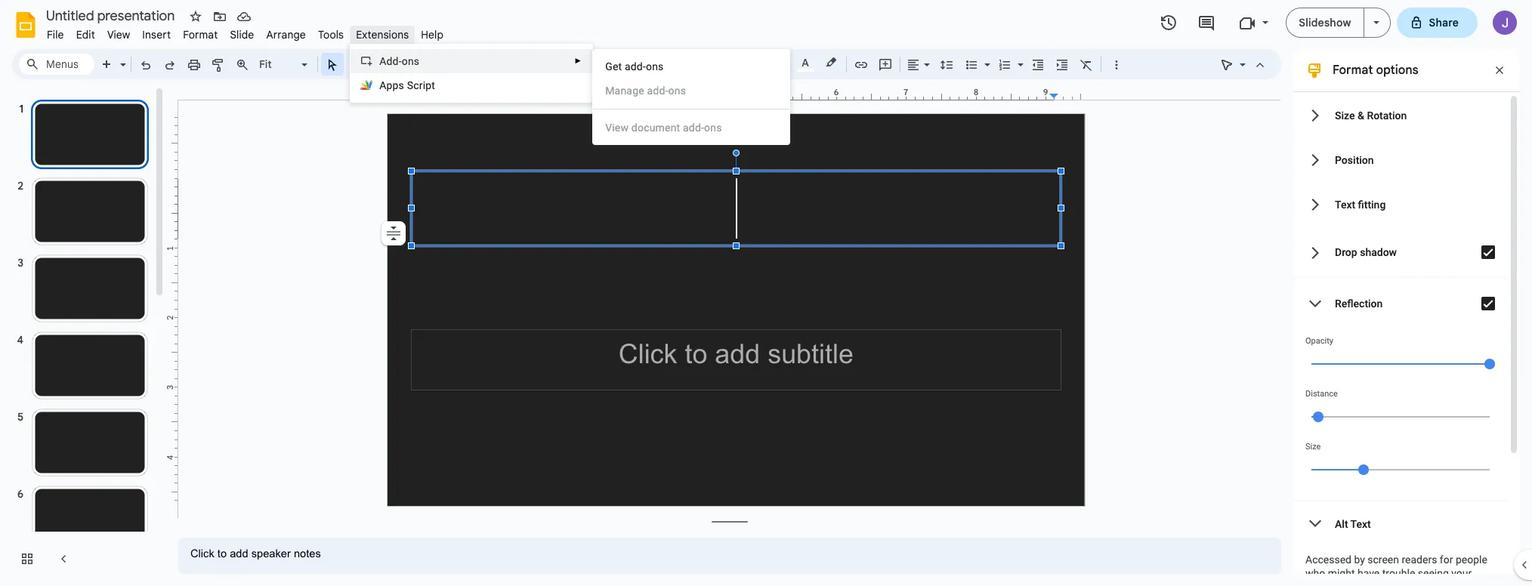 Task type: vqa. For each thing, say whether or not it's contained in the screenshot.
Marina
no



Task type: describe. For each thing, give the bounding box(es) containing it.
line & paragraph spacing image
[[938, 54, 955, 75]]

reflection tab
[[1293, 278, 1508, 329]]

size slider
[[1305, 452, 1496, 486]]

people
[[1456, 554, 1487, 566]]

dd- inside menu item
[[689, 122, 704, 134]]

shadow
[[1360, 246, 1397, 258]]

drop shadow
[[1335, 246, 1397, 258]]

add- for et
[[625, 60, 646, 73]]

distance image
[[1313, 412, 1324, 422]]

view for view document a dd-ons
[[605, 122, 629, 134]]

menu containing a
[[350, 44, 593, 103]]

tools
[[318, 28, 344, 42]]

menu bar inside "menu bar" banner
[[41, 20, 450, 45]]

Menus field
[[19, 54, 94, 75]]

trouble
[[1382, 567, 1415, 579]]

size & rotation tab
[[1293, 93, 1508, 137]]

0 horizontal spatial dd-
[[386, 55, 402, 67]]

Toggle shadow checkbox
[[1473, 237, 1503, 267]]

view menu item
[[101, 26, 136, 44]]

Zoom field
[[255, 54, 314, 76]]

add- for anage
[[647, 85, 668, 97]]

text inside tab
[[1335, 198, 1355, 210]]

menu item containing m
[[605, 83, 778, 98]]

content.
[[1305, 581, 1344, 586]]

distance slider
[[1305, 399, 1496, 434]]

live pointer settings image
[[1236, 54, 1246, 60]]

opacity image
[[1484, 359, 1495, 369]]

format options section
[[1293, 49, 1520, 586]]

size for size
[[1305, 442, 1321, 452]]

format options application
[[0, 0, 1532, 586]]

insert
[[142, 28, 171, 42]]

shrink text on overflow image
[[383, 223, 404, 244]]

g et add-ons
[[605, 60, 664, 73]]

bulleted list menu image
[[981, 54, 990, 60]]

ons up manage add-ons m element
[[646, 60, 664, 73]]

screen
[[1368, 554, 1399, 566]]

alt
[[1335, 518, 1348, 530]]

accessed by screen readers for people who might have trouble seeing your content.
[[1305, 554, 1487, 586]]

might
[[1328, 567, 1355, 579]]

format for format options
[[1333, 63, 1373, 78]]

left margin image
[[388, 88, 423, 100]]

edit
[[76, 28, 95, 42]]

drop shadow tab
[[1293, 227, 1508, 278]]

g
[[605, 60, 613, 73]]

format for format
[[183, 28, 218, 42]]

et
[[613, 60, 622, 73]]

slide menu item
[[224, 26, 260, 44]]

text inside tab
[[1350, 518, 1371, 530]]

file
[[47, 28, 64, 42]]

size image
[[1358, 465, 1369, 475]]

view for view
[[107, 28, 130, 42]]

extensions
[[356, 28, 409, 42]]

a
[[683, 122, 689, 134]]

presentation options image
[[1373, 21, 1379, 24]]

position
[[1335, 154, 1374, 166]]

for
[[1440, 554, 1453, 566]]

arrange menu item
[[260, 26, 312, 44]]

ons right a
[[704, 122, 722, 134]]

format menu item
[[177, 26, 224, 44]]

anage
[[615, 85, 644, 97]]

Toggle reflection checkbox
[[1473, 289, 1503, 319]]

add-ons a element
[[379, 55, 424, 67]]

&
[[1357, 109, 1364, 121]]

apps script
[[379, 79, 435, 91]]

accessed
[[1305, 554, 1351, 566]]

insert menu item
[[136, 26, 177, 44]]

right margin image
[[1050, 88, 1085, 100]]

have
[[1357, 567, 1380, 579]]

rotation
[[1367, 109, 1407, 121]]

a
[[379, 55, 386, 67]]



Task type: locate. For each thing, give the bounding box(es) containing it.
navigation
[[0, 85, 166, 586]]

a dd-ons
[[379, 55, 419, 67]]

text color image
[[797, 54, 814, 72]]

format inside format menu item
[[183, 28, 218, 42]]

readers
[[1402, 554, 1437, 566]]

size & rotation
[[1335, 109, 1407, 121]]

edit menu item
[[70, 26, 101, 44]]

tools menu item
[[312, 26, 350, 44]]

0 horizontal spatial add-
[[625, 60, 646, 73]]

help menu item
[[415, 26, 450, 44]]

ons
[[402, 55, 419, 67], [646, 60, 664, 73], [668, 85, 686, 97], [704, 122, 722, 134]]

text right alt
[[1350, 518, 1371, 530]]

1 horizontal spatial size
[[1335, 109, 1355, 121]]

menu bar
[[41, 20, 450, 45]]

highlight color image
[[823, 54, 839, 72]]

share button
[[1396, 8, 1478, 38]]

Rename text field
[[41, 6, 184, 24]]

menu containing g
[[592, 49, 790, 145]]

menu
[[350, 44, 593, 103], [592, 49, 790, 145]]

0 horizontal spatial size
[[1305, 442, 1321, 452]]

1 vertical spatial format
[[1333, 63, 1373, 78]]

apps script e element
[[379, 79, 440, 91]]

alt text
[[1335, 518, 1371, 530]]

view down rename text box
[[107, 28, 130, 42]]

text fitting tab
[[1293, 182, 1508, 227]]

new slide with layout image
[[116, 54, 126, 60]]

Zoom text field
[[257, 54, 299, 75]]

0 vertical spatial view
[[107, 28, 130, 42]]

2 menu item from the top
[[605, 120, 778, 135]]

Star checkbox
[[185, 6, 206, 27]]

fitting
[[1358, 198, 1386, 210]]

0 vertical spatial menu item
[[605, 83, 778, 98]]

share
[[1429, 16, 1459, 29]]

alt text tab
[[1293, 502, 1508, 546]]

script
[[407, 79, 435, 91]]

your
[[1451, 567, 1472, 579]]

opacity slider
[[1305, 346, 1496, 381]]

slideshow
[[1299, 16, 1351, 29]]

who
[[1305, 567, 1325, 579]]

format inside format options section
[[1333, 63, 1373, 78]]

1 horizontal spatial format
[[1333, 63, 1373, 78]]

1 vertical spatial add-
[[647, 85, 668, 97]]

1 vertical spatial menu item
[[605, 120, 778, 135]]

1 vertical spatial text
[[1350, 518, 1371, 530]]

mode and view toolbar
[[1215, 49, 1272, 79]]

view down the "m"
[[605, 122, 629, 134]]

dd-
[[386, 55, 402, 67], [689, 122, 704, 134]]

file menu item
[[41, 26, 70, 44]]

1 vertical spatial size
[[1305, 442, 1321, 452]]

menu item up a
[[605, 83, 778, 98]]

1 menu item from the top
[[605, 83, 778, 98]]

view inside menu item
[[107, 28, 130, 42]]

text
[[1335, 198, 1355, 210], [1350, 518, 1371, 530]]

0 vertical spatial format
[[183, 28, 218, 42]]

opacity
[[1305, 336, 1333, 346]]

get add-ons g element
[[605, 60, 668, 73]]

distance
[[1305, 389, 1338, 399]]

m anage add-ons
[[605, 85, 686, 97]]

navigation inside format options "application"
[[0, 85, 166, 586]]

1 horizontal spatial dd-
[[689, 122, 704, 134]]

0 horizontal spatial view
[[107, 28, 130, 42]]

size left &
[[1335, 109, 1355, 121]]

0 vertical spatial dd-
[[386, 55, 402, 67]]

toggle shadow image
[[1473, 237, 1503, 267]]

view
[[107, 28, 130, 42], [605, 122, 629, 134]]

m
[[605, 85, 615, 97]]

menu item down manage add-ons m element
[[605, 120, 778, 135]]

1 vertical spatial dd-
[[689, 122, 704, 134]]

1 vertical spatial view
[[605, 122, 629, 134]]

format
[[183, 28, 218, 42], [1333, 63, 1373, 78]]

menu bar containing file
[[41, 20, 450, 45]]

menu bar banner
[[0, 0, 1532, 586]]

document
[[631, 122, 680, 134]]

text fitting
[[1335, 198, 1386, 210]]

option
[[381, 221, 406, 246]]

options
[[1376, 63, 1418, 78]]

slideshow button
[[1286, 8, 1364, 38]]

add- inside menu item
[[647, 85, 668, 97]]

apps
[[379, 79, 404, 91]]

►
[[574, 57, 582, 65]]

size for size & rotation
[[1335, 109, 1355, 121]]

by
[[1354, 554, 1365, 566]]

position tab
[[1293, 137, 1508, 182]]

1 horizontal spatial view
[[605, 122, 629, 134]]

size inside size & rotation tab
[[1335, 109, 1355, 121]]

0 horizontal spatial format
[[183, 28, 218, 42]]

numbered list menu image
[[1014, 54, 1024, 60]]

add- right anage
[[647, 85, 668, 97]]

size down distance icon
[[1305, 442, 1321, 452]]

view document add-ons a element
[[605, 122, 726, 134]]

format options
[[1333, 63, 1418, 78]]

help
[[421, 28, 444, 42]]

0 vertical spatial text
[[1335, 198, 1355, 210]]

view document a dd-ons
[[605, 122, 722, 134]]

reflection
[[1335, 298, 1383, 310]]

extensions menu item
[[350, 26, 415, 44]]

dd- right the document
[[689, 122, 704, 134]]

menu item
[[605, 83, 778, 98], [605, 120, 778, 135]]

format left options
[[1333, 63, 1373, 78]]

slide
[[230, 28, 254, 42]]

seeing
[[1418, 567, 1449, 579]]

ons up a
[[668, 85, 686, 97]]

drop
[[1335, 246, 1357, 258]]

text left 'fitting'
[[1335, 198, 1355, 210]]

dd- up apps
[[386, 55, 402, 67]]

manage add-ons m element
[[605, 85, 691, 97]]

arrange
[[266, 28, 306, 42]]

ons up the apps script e element
[[402, 55, 419, 67]]

menu item containing view document
[[605, 120, 778, 135]]

0 vertical spatial add-
[[625, 60, 646, 73]]

add- right et
[[625, 60, 646, 73]]

format down star checkbox
[[183, 28, 218, 42]]

main toolbar
[[94, 0, 1141, 429]]

size
[[1335, 109, 1355, 121], [1305, 442, 1321, 452]]

1 horizontal spatial add-
[[647, 85, 668, 97]]

0 vertical spatial size
[[1335, 109, 1355, 121]]

add-
[[625, 60, 646, 73], [647, 85, 668, 97]]



